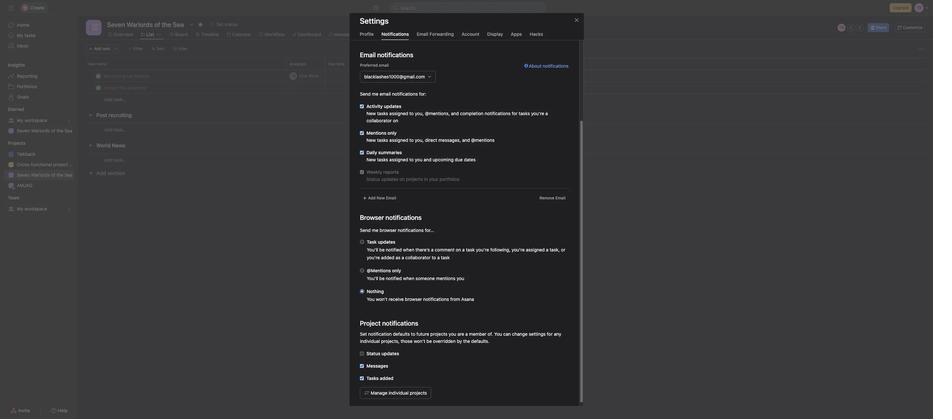 Task type: describe. For each thing, give the bounding box(es) containing it.
@mentions
[[471, 137, 495, 143]]

about notifications link
[[524, 62, 569, 90]]

2 horizontal spatial email
[[555, 196, 566, 201]]

tyler black
[[298, 73, 319, 78]]

only for mentions only
[[387, 130, 397, 136]]

updates for activity
[[384, 104, 401, 109]]

manage individual projects button
[[360, 387, 431, 399]]

you, for @mentions,
[[415, 111, 424, 116]]

mentions
[[366, 130, 386, 136]]

projects element
[[0, 137, 78, 192]]

timeline link
[[196, 31, 219, 38]]

share
[[876, 25, 886, 30]]

tb inside row
[[291, 73, 296, 78]]

set
[[360, 331, 367, 337]]

my workspace link inside starred element
[[4, 115, 74, 126]]

task updates you'll be notified when there's a comment on a task you're following, you're assigned a task, or you're added as a collaborator to a task
[[367, 239, 565, 260]]

send me email notifications for:
[[360, 91, 426, 97]]

preferred email
[[360, 63, 389, 68]]

goals
[[17, 94, 29, 100]]

Assign HQ locations text field
[[103, 84, 148, 91]]

add task… button for news
[[104, 156, 126, 164]]

section
[[107, 170, 125, 176]]

on inside task updates you'll be notified when there's a comment on a task you're following, you're assigned a task, or you're added as a collaborator to a task
[[456, 247, 461, 253]]

Recruiting top Pirates text field
[[103, 73, 151, 79]]

from
[[450, 297, 460, 302]]

@mentions,
[[425, 111, 450, 116]]

when for someone
[[403, 276, 414, 281]]

inbox
[[17, 43, 28, 49]]

the inside projects element
[[56, 172, 63, 178]]

2 status from the top
[[366, 351, 380, 356]]

collapse task list for this section image
[[88, 113, 93, 118]]

are
[[457, 331, 464, 337]]

comment
[[435, 247, 454, 253]]

notifications inside the activity updates new tasks assigned to you, @mentions, and completion notifications for tasks you're a collaborator on
[[485, 111, 510, 116]]

share button
[[868, 23, 889, 32]]

board
[[175, 32, 188, 37]]

receive
[[389, 297, 404, 302]]

reporting link
[[4, 71, 74, 81]]

add task… for news
[[104, 157, 126, 163]]

task for task name
[[87, 62, 96, 66]]

1 vertical spatial email
[[380, 91, 391, 97]]

blacklashes1000@gmail.com
[[364, 74, 425, 79]]

assignee
[[289, 62, 306, 66]]

Completed checkbox
[[94, 72, 102, 80]]

add new email button
[[360, 194, 399, 203]]

browser notifications
[[360, 214, 422, 221]]

my for teams "element" on the left
[[17, 206, 23, 212]]

overview link
[[108, 31, 133, 38]]

future
[[416, 331, 429, 337]]

talkback
[[17, 151, 35, 157]]

the inside set notification defaults to future projects you are a member of. you can change settings for any individual projects, those won't be overridden by the defaults.
[[463, 339, 470, 344]]

add section button
[[86, 167, 128, 179]]

talkback link
[[4, 149, 74, 160]]

sea for first seven warlords of the sea link from the top of the page
[[64, 128, 72, 133]]

Status updates checkbox
[[360, 352, 364, 356]]

new for new tasks assigned to you, direct messages, and @mentions
[[366, 137, 376, 143]]

add down weekly
[[368, 196, 376, 201]]

a right as on the left of page
[[402, 255, 404, 260]]

task,
[[550, 247, 560, 253]]

task… for recruiting
[[114, 127, 126, 132]]

when for there's
[[403, 247, 414, 253]]

add task button
[[86, 44, 113, 53]]

add task… for recruiting
[[104, 127, 126, 132]]

0 horizontal spatial messages
[[334, 32, 356, 37]]

assigned for updates
[[389, 111, 408, 116]]

individual inside button
[[389, 390, 409, 396]]

about notifications
[[529, 63, 569, 69]]

sea for 1st seven warlords of the sea link from the bottom of the page
[[64, 172, 72, 178]]

of inside starred element
[[51, 128, 55, 133]]

you'll
[[367, 247, 378, 253]]

add inside header untitled section tree grid
[[104, 97, 113, 102]]

projects button
[[0, 140, 26, 146]]

profile
[[360, 31, 374, 37]]

notifications left 'for…'
[[398, 228, 424, 233]]

new inside button
[[377, 196, 385, 201]]

recruiting
[[108, 112, 132, 118]]

of inside projects element
[[51, 172, 55, 178]]

activity updates new tasks assigned to you, @mentions, and completion notifications for tasks you're a collaborator on
[[366, 104, 548, 123]]

messages link
[[329, 31, 356, 38]]

task for task updates you'll be notified when there's a comment on a task you're following, you're assigned a task, or you're added as a collaborator to a task
[[367, 239, 377, 245]]

news
[[112, 143, 125, 148]]

you inside set notification defaults to future projects you are a member of. you can change settings for any individual projects, those won't be overridden by the defaults.
[[494, 331, 502, 337]]

new for new tasks assigned to you and upcoming due dates
[[366, 157, 376, 162]]

display button
[[487, 31, 503, 40]]

reports
[[383, 169, 399, 175]]

blacklashes1000@gmail.com button
[[360, 71, 436, 83]]

seven warlords of the sea for 1st seven warlords of the sea link from the bottom of the page
[[17, 172, 72, 178]]

add task… button for recruiting
[[104, 126, 126, 133]]

invite
[[18, 408, 30, 413]]

collaborator inside task updates you'll be notified when there's a comment on a task you're following, you're assigned a task, or you're added as a collaborator to a task
[[405, 255, 431, 260]]

seven warlords of the sea for first seven warlords of the sea link from the top of the page
[[17, 128, 72, 133]]

email inside 'button'
[[417, 31, 428, 37]]

post
[[96, 112, 107, 118]]

to inside set notification defaults to future projects you are a member of. you can change settings for any individual projects, those won't be overridden by the defaults.
[[411, 331, 415, 337]]

add new email
[[368, 196, 396, 201]]

add down post recruiting
[[104, 127, 113, 132]]

my tasks link
[[4, 30, 74, 41]]

1 add task… row from the top
[[78, 93, 933, 105]]

a right the comment
[[462, 247, 465, 253]]

@mentions only you'll be notified when someone mentions you
[[367, 268, 464, 281]]

individual inside set notification defaults to future projects you are a member of. you can change settings for any individual projects, those won't be overridden by the defaults.
[[360, 339, 380, 344]]

for inside set notification defaults to future projects you are a member of. you can change settings for any individual projects, those won't be overridden by the defaults.
[[547, 331, 553, 337]]

weekly
[[366, 169, 382, 175]]

notification
[[368, 331, 392, 337]]

files
[[369, 32, 379, 37]]

seven inside starred element
[[17, 128, 30, 133]]

remove email button
[[537, 194, 569, 203]]

send for send me email notifications for:
[[360, 91, 371, 97]]

hacks button
[[530, 31, 543, 40]]

defaults
[[393, 331, 410, 337]]

@mentions
[[367, 268, 391, 273]]

task inside button
[[102, 46, 110, 51]]

2 vertical spatial task
[[441, 255, 450, 260]]

calendar
[[232, 32, 251, 37]]

date
[[337, 62, 345, 66]]

portfolios
[[440, 176, 460, 182]]

profile button
[[360, 31, 374, 40]]

files link
[[364, 31, 379, 38]]

only for @mentions only
[[392, 268, 401, 273]]

status inside weekly reports status updates on projects in your portfolios
[[366, 176, 380, 182]]

preferred
[[360, 63, 378, 68]]

completion
[[460, 111, 483, 116]]

of.
[[488, 331, 493, 337]]

starred
[[8, 106, 24, 112]]

a right 'there's'
[[431, 247, 433, 253]]

2 horizontal spatial you're
[[512, 247, 525, 253]]

workspace inside starred element
[[25, 118, 47, 123]]

close image
[[574, 18, 579, 23]]

asana
[[461, 297, 474, 302]]

1 vertical spatial added
[[380, 376, 393, 381]]

assigned inside task updates you'll be notified when there's a comment on a task you're following, you're assigned a task, or you're added as a collaborator to a task
[[526, 247, 545, 253]]

on inside the activity updates new tasks assigned to you, @mentions, and completion notifications for tasks you're a collaborator on
[[393, 118, 398, 123]]

manage individual projects
[[371, 390, 427, 396]]

seven inside projects element
[[17, 172, 30, 178]]

team
[[8, 195, 19, 201]]

list image
[[90, 24, 98, 32]]

projects inside button
[[410, 390, 427, 396]]

new for new tasks assigned to you, @mentions, and completion notifications for tasks you're a collaborator on
[[366, 111, 376, 116]]

dashboard
[[298, 32, 321, 37]]

0 vertical spatial email
[[379, 63, 389, 68]]

you're
[[531, 111, 544, 116]]

cross-
[[17, 162, 31, 167]]

add task… button inside header untitled section tree grid
[[104, 96, 126, 103]]

to for summaries
[[409, 157, 414, 162]]

in
[[424, 176, 428, 182]]

assigned for only
[[389, 137, 408, 143]]

header untitled section tree grid
[[78, 70, 933, 105]]

be for you'll
[[379, 276, 385, 281]]

recruiting top pirates cell
[[78, 70, 287, 82]]

display
[[487, 31, 503, 37]]

status updates
[[366, 351, 399, 356]]

teams element
[[0, 192, 78, 215]]

updates for task
[[378, 239, 395, 245]]

notified for updates
[[386, 247, 402, 253]]

collapse task list for this section image
[[88, 143, 93, 148]]

portfolios link
[[4, 81, 74, 92]]

be for you'll
[[379, 247, 385, 253]]

gantt
[[392, 32, 404, 37]]

notifications
[[382, 31, 409, 37]]

tasks added
[[366, 376, 393, 381]]



Task type: vqa. For each thing, say whether or not it's contained in the screenshot.
the Invite with email
no



Task type: locate. For each thing, give the bounding box(es) containing it.
notified inside task updates you'll be notified when there's a comment on a task you're following, you're assigned a task, or you're added as a collaborator to a task
[[386, 247, 402, 253]]

of
[[51, 128, 55, 133], [51, 172, 55, 178]]

1 notified from the top
[[386, 247, 402, 253]]

for left you're
[[512, 111, 518, 116]]

tasks inside my tasks link
[[25, 33, 36, 38]]

functional
[[31, 162, 52, 167]]

1 vertical spatial you
[[494, 331, 502, 337]]

when left 'there's'
[[403, 247, 414, 253]]

added right 'tasks'
[[380, 376, 393, 381]]

the up talkback link at the top left
[[56, 128, 63, 133]]

tb inside button
[[839, 25, 844, 30]]

new down the daily
[[366, 157, 376, 162]]

0 horizontal spatial and
[[424, 157, 431, 162]]

0 vertical spatial completed image
[[94, 72, 102, 80]]

0 vertical spatial collaborator
[[366, 118, 392, 123]]

assigned inside daily summaries new tasks assigned to you and upcoming due dates
[[389, 157, 408, 162]]

you for and
[[415, 157, 422, 162]]

you, inside the activity updates new tasks assigned to you, @mentions, and completion notifications for tasks you're a collaborator on
[[415, 111, 424, 116]]

task inside task updates you'll be notified when there's a comment on a task you're following, you're assigned a task, or you're added as a collaborator to a task
[[367, 239, 377, 245]]

to inside task updates you'll be notified when there's a comment on a task you're following, you're assigned a task, or you're added as a collaborator to a task
[[432, 255, 436, 260]]

None text field
[[105, 19, 185, 30]]

on down send me email notifications for:
[[393, 118, 398, 123]]

2 you, from the top
[[415, 137, 424, 143]]

1 vertical spatial me
[[372, 228, 378, 233]]

me up activity
[[372, 91, 378, 97]]

new down activity
[[366, 111, 376, 116]]

notified for only
[[386, 276, 402, 281]]

1 vertical spatial send
[[360, 228, 371, 233]]

1 my from the top
[[17, 33, 23, 38]]

you, inside 'mentions only new tasks assigned to you, direct messages, and @mentions'
[[415, 137, 424, 143]]

someone
[[415, 276, 435, 281]]

0 vertical spatial you
[[367, 297, 375, 302]]

1 vertical spatial tb
[[291, 73, 296, 78]]

projects,
[[381, 339, 399, 344]]

tasks down mentions
[[377, 137, 388, 143]]

hide sidebar image
[[8, 5, 14, 10]]

0 horizontal spatial collaborator
[[366, 118, 392, 123]]

0 vertical spatial individual
[[360, 339, 380, 344]]

when inside task updates you'll be notified when there's a comment on a task you're following, you're assigned a task, or you're added as a collaborator to a task
[[403, 247, 414, 253]]

2 workspace from the top
[[25, 206, 47, 212]]

notifications button
[[382, 31, 409, 40]]

for inside the activity updates new tasks assigned to you, @mentions, and completion notifications for tasks you're a collaborator on
[[512, 111, 518, 116]]

1 horizontal spatial tb
[[839, 25, 844, 30]]

2 my workspace from the top
[[17, 206, 47, 212]]

task down the comment
[[441, 255, 450, 260]]

1 seven from the top
[[17, 128, 30, 133]]

1 horizontal spatial individual
[[389, 390, 409, 396]]

assigned left task,
[[526, 247, 545, 253]]

the right "by"
[[463, 339, 470, 344]]

notifications left for:
[[392, 91, 418, 97]]

row containing tb
[[78, 70, 933, 82]]

2 completed image from the top
[[94, 84, 102, 92]]

due
[[455, 157, 463, 162]]

2 seven warlords of the sea from the top
[[17, 172, 72, 178]]

dates
[[464, 157, 476, 162]]

0 vertical spatial me
[[372, 91, 378, 97]]

1 vertical spatial task
[[466, 247, 475, 253]]

0 horizontal spatial on
[[393, 118, 398, 123]]

1 add task… button from the top
[[104, 96, 126, 103]]

2 add task… button from the top
[[104, 126, 126, 133]]

browser down 'browser notifications'
[[380, 228, 396, 233]]

reporting
[[17, 73, 37, 79]]

direct
[[425, 137, 437, 143]]

individual right manage
[[389, 390, 409, 396]]

1 status from the top
[[366, 176, 380, 182]]

0 vertical spatial tb
[[839, 25, 844, 30]]

be inside set notification defaults to future projects you are a member of. you can change settings for any individual projects, those won't be overridden by the defaults.
[[426, 339, 432, 344]]

email forwarding
[[417, 31, 454, 37]]

mentions
[[436, 276, 455, 281]]

1 vertical spatial task
[[367, 239, 377, 245]]

0 vertical spatial seven warlords of the sea
[[17, 128, 72, 133]]

when inside @mentions only you'll be notified when someone mentions you
[[403, 276, 414, 281]]

Completed checkbox
[[94, 84, 102, 92]]

add task…
[[104, 97, 126, 102], [104, 127, 126, 132], [104, 157, 126, 163]]

be inside task updates you'll be notified when there's a comment on a task you're following, you're assigned a task, or you're added as a collaborator to a task
[[379, 247, 385, 253]]

weekly reports status updates on projects in your portfolios
[[366, 169, 460, 182]]

remove email
[[539, 196, 566, 201]]

Tasks added checkbox
[[360, 377, 364, 381]]

1 vertical spatial individual
[[389, 390, 409, 396]]

status down weekly
[[366, 176, 380, 182]]

cross-functional project plan
[[17, 162, 78, 167]]

starred element
[[0, 104, 78, 137]]

tasks down home
[[25, 33, 36, 38]]

due
[[328, 62, 335, 66]]

you'll
[[367, 276, 378, 281]]

you inside @mentions only you'll be notified when someone mentions you
[[457, 276, 464, 281]]

on
[[393, 118, 398, 123], [399, 176, 405, 182], [456, 247, 461, 253]]

add task… row for world news
[[78, 154, 933, 166]]

insights button
[[0, 62, 25, 68]]

2 vertical spatial my
[[17, 206, 23, 212]]

0 horizontal spatial for
[[512, 111, 518, 116]]

0 horizontal spatial task
[[102, 46, 110, 51]]

my workspace link
[[4, 115, 74, 126], [4, 204, 74, 214]]

amjad
[[17, 183, 33, 188]]

browser inside nothing you won't receive browser notifications from asana
[[405, 297, 422, 302]]

me for email
[[372, 91, 378, 97]]

set notification defaults to future projects you are a member of. you can change settings for any individual projects, those won't be overridden by the defaults.
[[360, 331, 561, 344]]

2 add task… row from the top
[[78, 123, 933, 136]]

1 horizontal spatial on
[[399, 176, 405, 182]]

my workspace link inside teams "element"
[[4, 204, 74, 214]]

0 vertical spatial status
[[366, 176, 380, 182]]

you
[[415, 157, 422, 162], [457, 276, 464, 281], [449, 331, 456, 337]]

world news button
[[96, 140, 125, 151]]

assigned inside 'mentions only new tasks assigned to you, direct messages, and @mentions'
[[389, 137, 408, 143]]

2 task… from the top
[[114, 127, 126, 132]]

projects for future
[[430, 331, 447, 337]]

calendar link
[[227, 31, 251, 38]]

0 vertical spatial and
[[451, 111, 459, 116]]

only down as on the left of page
[[392, 268, 401, 273]]

warlords inside projects element
[[31, 172, 50, 178]]

notified down '@mentions'
[[386, 276, 402, 281]]

1 vertical spatial messages
[[366, 363, 388, 369]]

2 notified from the top
[[386, 276, 402, 281]]

1 vertical spatial add task… row
[[78, 123, 933, 136]]

1 horizontal spatial you
[[494, 331, 502, 337]]

to up won't at the left of page
[[411, 331, 415, 337]]

task left name
[[87, 62, 96, 66]]

workspace down amjad link
[[25, 206, 47, 212]]

email up activity
[[380, 91, 391, 97]]

my for global element
[[17, 33, 23, 38]]

you up weekly reports status updates on projects in your portfolios
[[415, 157, 422, 162]]

you, left direct on the left top of page
[[415, 137, 424, 143]]

0 vertical spatial add task… button
[[104, 96, 126, 103]]

me up "you'll"
[[372, 228, 378, 233]]

2 seven from the top
[[17, 172, 30, 178]]

be inside @mentions only you'll be notified when someone mentions you
[[379, 276, 385, 281]]

sea inside starred element
[[64, 128, 72, 133]]

and inside 'mentions only new tasks assigned to you, direct messages, and @mentions'
[[462, 137, 470, 143]]

add section
[[96, 170, 125, 176]]

1 horizontal spatial collaborator
[[405, 255, 431, 260]]

0 vertical spatial send
[[360, 91, 371, 97]]

1 vertical spatial my workspace
[[17, 206, 47, 212]]

row containing task name
[[78, 58, 933, 70]]

to left @mentions,
[[409, 111, 414, 116]]

task right the comment
[[466, 247, 475, 253]]

2 my workspace link from the top
[[4, 204, 74, 214]]

be down '@mentions'
[[379, 276, 385, 281]]

1 vertical spatial seven warlords of the sea link
[[4, 170, 74, 180]]

the down the project
[[56, 172, 63, 178]]

collaborator inside the activity updates new tasks assigned to you, @mentions, and completion notifications for tasks you're a collaborator on
[[366, 118, 392, 123]]

notifications inside nothing you won't receive browser notifications from asana
[[423, 297, 449, 302]]

email
[[417, 31, 428, 37], [386, 196, 396, 201], [555, 196, 566, 201]]

updates
[[384, 104, 401, 109], [381, 176, 398, 182], [378, 239, 395, 245], [381, 351, 399, 356]]

3 add task… button from the top
[[104, 156, 126, 164]]

1 vertical spatial completed image
[[94, 84, 102, 92]]

1 add task… from the top
[[104, 97, 126, 102]]

be right "you'll"
[[379, 247, 385, 253]]

1 vertical spatial browser
[[405, 297, 422, 302]]

assigned down send me email notifications for:
[[389, 111, 408, 116]]

by
[[457, 339, 462, 344]]

messages
[[334, 32, 356, 37], [366, 363, 388, 369]]

2 vertical spatial projects
[[410, 390, 427, 396]]

new inside daily summaries new tasks assigned to you and upcoming due dates
[[366, 157, 376, 162]]

remove from starred image
[[198, 22, 203, 27]]

0 vertical spatial add task…
[[104, 97, 126, 102]]

1 vertical spatial status
[[366, 351, 380, 356]]

0 vertical spatial you
[[415, 157, 422, 162]]

1 you, from the top
[[415, 111, 424, 116]]

add task… row
[[78, 93, 933, 105], [78, 123, 933, 136], [78, 154, 933, 166]]

overridden
[[433, 339, 456, 344]]

None checkbox
[[360, 131, 364, 135], [360, 170, 364, 174], [360, 131, 364, 135], [360, 170, 364, 174]]

1 seven warlords of the sea link from the top
[[4, 126, 74, 136]]

to for only
[[409, 137, 414, 143]]

upgrade
[[893, 5, 909, 10]]

2 sea from the top
[[64, 172, 72, 178]]

my inside starred element
[[17, 118, 23, 123]]

add task… button down "post recruiting" button
[[104, 126, 126, 133]]

warlords inside starred element
[[31, 128, 50, 133]]

to inside the activity updates new tasks assigned to you, @mentions, and completion notifications for tasks you're a collaborator on
[[409, 111, 414, 116]]

completed image for assign hq locations text box
[[94, 84, 102, 92]]

add up add section button
[[104, 157, 113, 163]]

updates inside task updates you'll be notified when there's a comment on a task you're following, you're assigned a task, or you're added as a collaborator to a task
[[378, 239, 395, 245]]

you inside nothing you won't receive browser notifications from asana
[[367, 297, 375, 302]]

1 vertical spatial task…
[[114, 127, 126, 132]]

you for are
[[449, 331, 456, 337]]

tb button
[[838, 24, 846, 32]]

collaborator up mentions
[[366, 118, 392, 123]]

collaborator down 'there's'
[[405, 255, 431, 260]]

2 of from the top
[[51, 172, 55, 178]]

workspace down goals link
[[25, 118, 47, 123]]

seven
[[17, 128, 30, 133], [17, 172, 30, 178]]

1 horizontal spatial you
[[449, 331, 456, 337]]

only inside @mentions only you'll be notified when someone mentions you
[[392, 268, 401, 273]]

tasks for daily summaries new tasks assigned to you and upcoming due dates
[[377, 157, 388, 162]]

a inside set notification defaults to future projects you are a member of. you can change settings for any individual projects, those won't be overridden by the defaults.
[[465, 331, 468, 337]]

goals link
[[4, 92, 74, 102]]

tasks inside 'mentions only new tasks assigned to you, direct messages, and @mentions'
[[377, 137, 388, 143]]

for left any
[[547, 331, 553, 337]]

email up 'browser notifications'
[[386, 196, 396, 201]]

0 vertical spatial workspace
[[25, 118, 47, 123]]

workflow link
[[259, 31, 285, 38]]

the inside starred element
[[56, 128, 63, 133]]

0 vertical spatial browser
[[380, 228, 396, 233]]

0 vertical spatial my workspace
[[17, 118, 47, 123]]

insights element
[[0, 59, 78, 104]]

task… for news
[[114, 157, 126, 163]]

row
[[78, 58, 933, 70], [86, 70, 925, 70], [78, 70, 933, 82], [78, 82, 933, 94]]

0 horizontal spatial individual
[[360, 339, 380, 344]]

tasks for activity updates new tasks assigned to you, @mentions, and completion notifications for tasks you're a collaborator on
[[377, 111, 388, 116]]

following,
[[490, 247, 510, 253]]

1 seven warlords of the sea from the top
[[17, 128, 72, 133]]

1 task… from the top
[[114, 97, 126, 102]]

notifications right about
[[543, 63, 569, 69]]

notified up as on the left of page
[[386, 247, 402, 253]]

hacks
[[530, 31, 543, 37]]

0 vertical spatial warlords
[[31, 128, 50, 133]]

post recruiting
[[96, 112, 132, 118]]

0 vertical spatial task…
[[114, 97, 126, 102]]

projects inside set notification defaults to future projects you are a member of. you can change settings for any individual projects, those won't be overridden by the defaults.
[[430, 331, 447, 337]]

workspace
[[25, 118, 47, 123], [25, 206, 47, 212]]

assigned inside the activity updates new tasks assigned to you, @mentions, and completion notifications for tasks you're a collaborator on
[[389, 111, 408, 116]]

apps
[[511, 31, 522, 37]]

task… up section
[[114, 157, 126, 163]]

post recruiting button
[[96, 109, 132, 121]]

send
[[360, 91, 371, 97], [360, 228, 371, 233]]

notified inside @mentions only you'll be notified when someone mentions you
[[386, 276, 402, 281]]

tasks
[[366, 376, 379, 381]]

2 vertical spatial on
[[456, 247, 461, 253]]

to up daily summaries new tasks assigned to you and upcoming due dates in the top of the page
[[409, 137, 414, 143]]

list
[[146, 32, 154, 37]]

as
[[395, 255, 400, 260]]

3 my from the top
[[17, 206, 23, 212]]

1 my workspace link from the top
[[4, 115, 74, 126]]

add task… up section
[[104, 157, 126, 163]]

warlords down cross-functional project plan link
[[31, 172, 50, 178]]

email left forwarding
[[417, 31, 428, 37]]

a right "are"
[[465, 331, 468, 337]]

task… inside header untitled section tree grid
[[114, 97, 126, 102]]

to inside 'mentions only new tasks assigned to you, direct messages, and @mentions'
[[409, 137, 414, 143]]

only inside 'mentions only new tasks assigned to you, direct messages, and @mentions'
[[387, 130, 397, 136]]

due date
[[328, 62, 345, 66]]

1 vertical spatial add task… button
[[104, 126, 126, 133]]

add up task name
[[94, 46, 101, 51]]

global element
[[0, 16, 78, 55]]

completed image inside recruiting top pirates "cell"
[[94, 72, 102, 80]]

my workspace down team
[[17, 206, 47, 212]]

0 vertical spatial seven warlords of the sea link
[[4, 126, 74, 136]]

and right messages,
[[462, 137, 470, 143]]

0 vertical spatial notified
[[386, 247, 402, 253]]

2 when from the top
[[403, 276, 414, 281]]

invite button
[[6, 405, 34, 417]]

notifications
[[543, 63, 569, 69], [392, 91, 418, 97], [485, 111, 510, 116], [398, 228, 424, 233], [423, 297, 449, 302]]

3 task… from the top
[[114, 157, 126, 163]]

about
[[529, 63, 541, 69]]

my inside global element
[[17, 33, 23, 38]]

to down the comment
[[432, 255, 436, 260]]

1 my workspace from the top
[[17, 118, 47, 123]]

task…
[[114, 97, 126, 102], [114, 127, 126, 132], [114, 157, 126, 163]]

status right status updates checkbox
[[366, 351, 380, 356]]

1 warlords from the top
[[31, 128, 50, 133]]

0 vertical spatial when
[[403, 247, 414, 253]]

1 vertical spatial on
[[399, 176, 405, 182]]

completed image for the recruiting top pirates 'text box'
[[94, 72, 102, 80]]

new down mentions
[[366, 137, 376, 143]]

2 my from the top
[[17, 118, 23, 123]]

and inside the activity updates new tasks assigned to you, @mentions, and completion notifications for tasks you're a collaborator on
[[451, 111, 459, 116]]

1 send from the top
[[360, 91, 371, 97]]

be
[[379, 247, 385, 253], [379, 276, 385, 281], [426, 339, 432, 344]]

add task… row for post recruiting
[[78, 123, 933, 136]]

to inside daily summaries new tasks assigned to you and upcoming due dates
[[409, 157, 414, 162]]

task… down recruiting
[[114, 127, 126, 132]]

0 vertical spatial added
[[381, 255, 394, 260]]

1 horizontal spatial messages
[[366, 363, 388, 369]]

2 send from the top
[[360, 228, 371, 233]]

you,
[[415, 111, 424, 116], [415, 137, 424, 143]]

1 vertical spatial you
[[457, 276, 464, 281]]

task name
[[87, 62, 107, 66]]

updates inside the activity updates new tasks assigned to you, @mentions, and completion notifications for tasks you're a collaborator on
[[384, 104, 401, 109]]

completed image inside assign hq locations cell
[[94, 84, 102, 92]]

2 horizontal spatial you
[[457, 276, 464, 281]]

1 vertical spatial sea
[[64, 172, 72, 178]]

2 seven warlords of the sea link from the top
[[4, 170, 74, 180]]

new inside 'mentions only new tasks assigned to you, direct messages, and @mentions'
[[366, 137, 376, 143]]

my workspace link down amjad link
[[4, 204, 74, 214]]

member
[[469, 331, 486, 337]]

1 me from the top
[[372, 91, 378, 97]]

upcoming
[[433, 157, 453, 162]]

3 add task… row from the top
[[78, 154, 933, 166]]

for:
[[419, 91, 426, 97]]

0 vertical spatial the
[[56, 128, 63, 133]]

you're right following,
[[512, 247, 525, 253]]

you inside daily summaries new tasks assigned to you and upcoming due dates
[[415, 157, 422, 162]]

send up activity
[[360, 91, 371, 97]]

warlords up talkback link at the top left
[[31, 128, 50, 133]]

be down future
[[426, 339, 432, 344]]

seven warlords of the sea link up talkback link at the top left
[[4, 126, 74, 136]]

daily summaries new tasks assigned to you and upcoming due dates
[[366, 150, 476, 162]]

Messages checkbox
[[360, 364, 364, 368]]

assigned down summaries
[[389, 157, 408, 162]]

account
[[462, 31, 480, 37]]

defaults.
[[471, 339, 489, 344]]

for
[[512, 111, 518, 116], [547, 331, 553, 337]]

task up name
[[102, 46, 110, 51]]

account button
[[462, 31, 480, 40]]

to for updates
[[409, 111, 414, 116]]

0 horizontal spatial tb
[[291, 73, 296, 78]]

0 vertical spatial my
[[17, 33, 23, 38]]

1 vertical spatial you,
[[415, 137, 424, 143]]

to
[[409, 111, 414, 116], [409, 137, 414, 143], [409, 157, 414, 162], [432, 255, 436, 260], [411, 331, 415, 337]]

1 vertical spatial be
[[379, 276, 385, 281]]

send up "you'll"
[[360, 228, 371, 233]]

0 vertical spatial task
[[87, 62, 96, 66]]

added inside task updates you'll be notified when there's a comment on a task you're following, you're assigned a task, or you're added as a collaborator to a task
[[381, 255, 394, 260]]

individual down set
[[360, 339, 380, 344]]

1 of from the top
[[51, 128, 55, 133]]

add task… inside header untitled section tree grid
[[104, 97, 126, 102]]

me for browser
[[372, 228, 378, 233]]

updates inside weekly reports status updates on projects in your portfolios
[[381, 176, 398, 182]]

2 add task… from the top
[[104, 127, 126, 132]]

new
[[366, 111, 376, 116], [366, 137, 376, 143], [366, 157, 376, 162], [377, 196, 385, 201]]

new inside the activity updates new tasks assigned to you, @mentions, and completion notifications for tasks you're a collaborator on
[[366, 111, 376, 116]]

2 vertical spatial task…
[[114, 157, 126, 163]]

2 vertical spatial add task… row
[[78, 154, 933, 166]]

0 vertical spatial for
[[512, 111, 518, 116]]

workflow
[[264, 32, 285, 37]]

manage
[[371, 390, 387, 396]]

a
[[545, 111, 548, 116], [431, 247, 433, 253], [462, 247, 465, 253], [546, 247, 548, 253], [402, 255, 404, 260], [437, 255, 440, 260], [465, 331, 468, 337]]

0 vertical spatial be
[[379, 247, 385, 253]]

add task
[[94, 46, 110, 51]]

1 horizontal spatial task
[[441, 255, 450, 260]]

world
[[96, 143, 111, 148]]

assigned up summaries
[[389, 137, 408, 143]]

0 horizontal spatial browser
[[380, 228, 396, 233]]

1 workspace from the top
[[25, 118, 47, 123]]

on right the comment
[[456, 247, 461, 253]]

1 vertical spatial seven warlords of the sea
[[17, 172, 72, 178]]

1 vertical spatial only
[[392, 268, 401, 273]]

add task… down "post recruiting" button
[[104, 127, 126, 132]]

a left task,
[[546, 247, 548, 253]]

1 vertical spatial add task…
[[104, 127, 126, 132]]

3 add task… from the top
[[104, 157, 126, 163]]

2 me from the top
[[372, 228, 378, 233]]

activity
[[366, 104, 383, 109]]

0 vertical spatial task
[[102, 46, 110, 51]]

my workspace down starred
[[17, 118, 47, 123]]

when left 'someone' on the bottom left of the page
[[403, 276, 414, 281]]

individual
[[360, 339, 380, 344], [389, 390, 409, 396]]

you left "are"
[[449, 331, 456, 337]]

2 warlords from the top
[[31, 172, 50, 178]]

you're left following,
[[476, 247, 489, 253]]

0 vertical spatial messages
[[334, 32, 356, 37]]

1 vertical spatial my workspace link
[[4, 204, 74, 214]]

assign hq locations cell
[[78, 82, 287, 94]]

email notifications
[[360, 51, 413, 59]]

0 horizontal spatial email
[[386, 196, 396, 201]]

add left section
[[96, 170, 106, 176]]

2 vertical spatial be
[[426, 339, 432, 344]]

send for send me browser notifications for…
[[360, 228, 371, 233]]

to up weekly reports status updates on projects in your portfolios
[[409, 157, 414, 162]]

your
[[429, 176, 438, 182]]

projects for on
[[406, 176, 423, 182]]

a down the comment
[[437, 255, 440, 260]]

0 vertical spatial you,
[[415, 111, 424, 116]]

seven warlords of the sea inside starred element
[[17, 128, 72, 133]]

a inside the activity updates new tasks assigned to you, @mentions, and completion notifications for tasks you're a collaborator on
[[545, 111, 548, 116]]

0 horizontal spatial task
[[87, 62, 96, 66]]

tasks inside daily summaries new tasks assigned to you and upcoming due dates
[[377, 157, 388, 162]]

projects
[[8, 140, 26, 146]]

on left in
[[399, 176, 405, 182]]

add
[[94, 46, 101, 51], [104, 97, 113, 102], [104, 127, 113, 132], [104, 157, 113, 163], [96, 170, 106, 176], [368, 196, 376, 201]]

add up "post recruiting" button
[[104, 97, 113, 102]]

add task… button down assign hq locations text box
[[104, 96, 126, 103]]

seven up projects
[[17, 128, 30, 133]]

tasks left you're
[[519, 111, 530, 116]]

workspace inside teams "element"
[[25, 206, 47, 212]]

portfolios
[[17, 84, 37, 89]]

updates down projects,
[[381, 351, 399, 356]]

completed image up completed option in the left of the page
[[94, 72, 102, 80]]

1 vertical spatial when
[[403, 276, 414, 281]]

1 vertical spatial and
[[462, 137, 470, 143]]

you, for direct
[[415, 137, 424, 143]]

messages up "tasks added"
[[366, 363, 388, 369]]

my inside teams "element"
[[17, 206, 23, 212]]

2 horizontal spatial and
[[462, 137, 470, 143]]

1 sea from the top
[[64, 128, 72, 133]]

tasks down summaries
[[377, 157, 388, 162]]

0 horizontal spatial you
[[415, 157, 422, 162]]

can
[[503, 331, 511, 337]]

1 completed image from the top
[[94, 72, 102, 80]]

completed image
[[94, 72, 102, 80], [94, 84, 102, 92]]

2 horizontal spatial on
[[456, 247, 461, 253]]

0 vertical spatial projects
[[406, 176, 423, 182]]

0 horizontal spatial you're
[[367, 255, 380, 260]]

my workspace inside teams "element"
[[17, 206, 47, 212]]

updates for status
[[381, 351, 399, 356]]

notifications left from
[[423, 297, 449, 302]]

my
[[17, 33, 23, 38], [17, 118, 23, 123], [17, 206, 23, 212]]

1 horizontal spatial you're
[[476, 247, 489, 253]]

notifications right the completion
[[485, 111, 510, 116]]

None radio
[[360, 240, 364, 244], [360, 269, 364, 273], [360, 289, 364, 294], [360, 240, 364, 244], [360, 269, 364, 273], [360, 289, 364, 294]]

assigned for summaries
[[389, 157, 408, 162]]

0 vertical spatial seven
[[17, 128, 30, 133]]

1 when from the top
[[403, 247, 414, 253]]

tasks for mentions only new tasks assigned to you, direct messages, and @mentions
[[377, 137, 388, 143]]

you inside set notification defaults to future projects you are a member of. you can change settings for any individual projects, those won't be overridden by the defaults.
[[449, 331, 456, 337]]

email right remove
[[555, 196, 566, 201]]

projects inside weekly reports status updates on projects in your portfolios
[[406, 176, 423, 182]]

sea inside projects element
[[64, 172, 72, 178]]

you're down "you'll"
[[367, 255, 380, 260]]

name
[[97, 62, 107, 66]]

seven warlords of the sea inside projects element
[[17, 172, 72, 178]]

world news
[[96, 143, 125, 148]]

tasks down activity
[[377, 111, 388, 116]]

added left as on the left of page
[[381, 255, 394, 260]]

2 vertical spatial and
[[424, 157, 431, 162]]

None checkbox
[[360, 104, 364, 108], [360, 151, 364, 155], [360, 104, 364, 108], [360, 151, 364, 155]]

2 vertical spatial add task…
[[104, 157, 126, 163]]

my down team
[[17, 206, 23, 212]]

you down nothing at bottom
[[367, 297, 375, 302]]

on inside weekly reports status updates on projects in your portfolios
[[399, 176, 405, 182]]

you, left @mentions,
[[415, 111, 424, 116]]

and inside daily summaries new tasks assigned to you and upcoming due dates
[[424, 157, 431, 162]]

1 vertical spatial seven
[[17, 172, 30, 178]]

sea
[[64, 128, 72, 133], [64, 172, 72, 178]]

1 vertical spatial the
[[56, 172, 63, 178]]

you right the mentions
[[457, 276, 464, 281]]

my workspace inside starred element
[[17, 118, 47, 123]]

2 horizontal spatial task
[[466, 247, 475, 253]]

of up talkback link at the top left
[[51, 128, 55, 133]]

0 vertical spatial my workspace link
[[4, 115, 74, 126]]

2 vertical spatial you
[[449, 331, 456, 337]]

tb
[[839, 25, 844, 30], [291, 73, 296, 78]]



